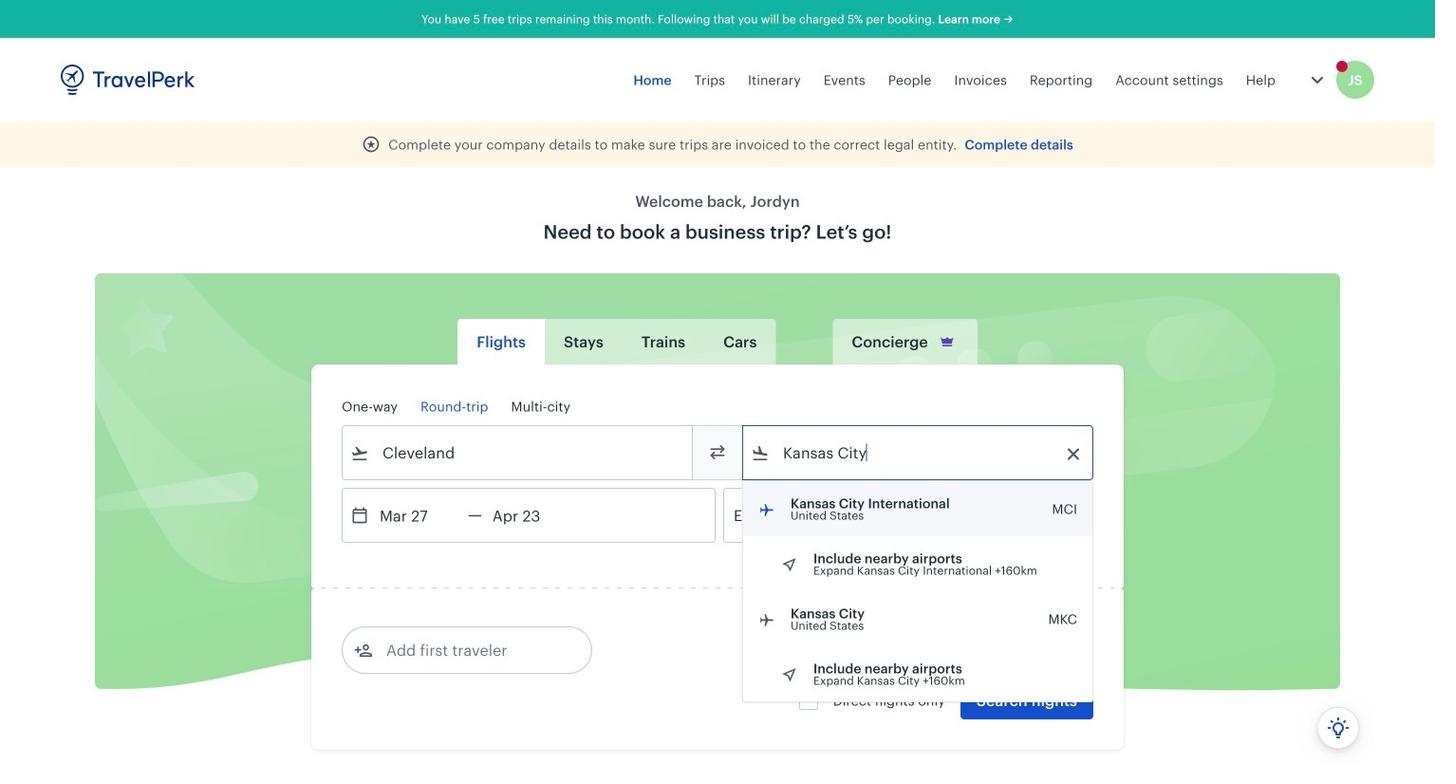Task type: vqa. For each thing, say whether or not it's contained in the screenshot.
To 'search box'
yes



Task type: locate. For each thing, give the bounding box(es) containing it.
Return text field
[[482, 489, 581, 542]]



Task type: describe. For each thing, give the bounding box(es) containing it.
Add first traveler search field
[[373, 635, 571, 666]]

Depart text field
[[369, 489, 468, 542]]

To search field
[[770, 438, 1068, 468]]

From search field
[[369, 438, 667, 468]]



